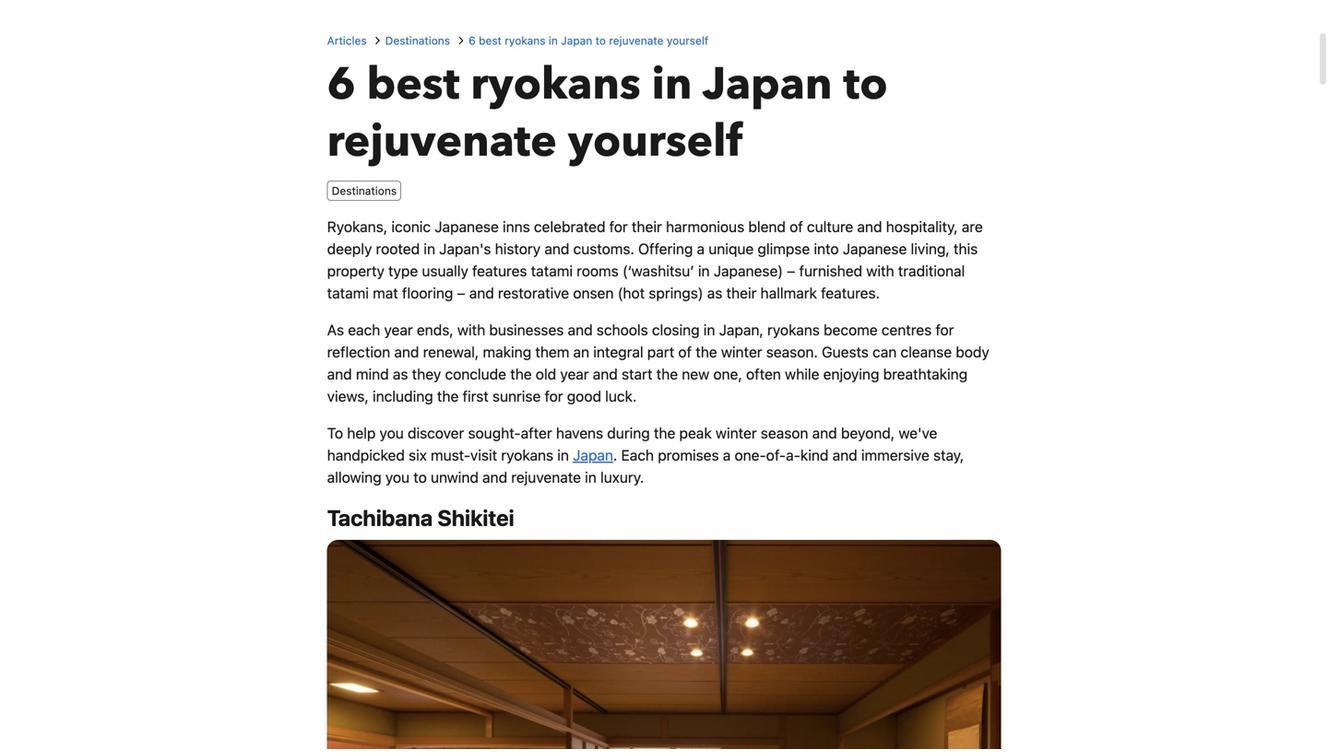 Task type: locate. For each thing, give the bounding box(es) containing it.
destinations up ryokans,
[[332, 184, 397, 197]]

1 horizontal spatial tatami
[[531, 262, 573, 280]]

1 vertical spatial with
[[457, 321, 485, 339]]

japanese
[[435, 218, 499, 235], [843, 240, 907, 258]]

2 vertical spatial rejuvenate
[[511, 469, 581, 486]]

into
[[814, 240, 839, 258]]

a
[[697, 240, 705, 258], [723, 447, 731, 464]]

yourself
[[667, 34, 709, 47], [568, 112, 742, 172]]

year down an
[[560, 366, 589, 383]]

destinations right the articles
[[385, 34, 450, 47]]

2 vertical spatial to
[[414, 469, 427, 486]]

japan,
[[719, 321, 764, 339]]

the left peak
[[654, 425, 676, 442]]

after
[[521, 425, 552, 442]]

to inside . each promises a one-of-a-kind and immersive stay, allowing you to unwind and rejuvenate in luxury.
[[414, 469, 427, 486]]

as
[[707, 284, 723, 302], [393, 366, 408, 383]]

and right kind at right bottom
[[833, 447, 858, 464]]

as up including
[[393, 366, 408, 383]]

this
[[954, 240, 978, 258]]

springs)
[[649, 284, 703, 302]]

schools
[[597, 321, 648, 339]]

closing
[[652, 321, 700, 339]]

ryokans
[[505, 34, 546, 47], [471, 54, 641, 115], [768, 321, 820, 339], [501, 447, 554, 464]]

a left one-
[[723, 447, 731, 464]]

peak
[[679, 425, 712, 442]]

0 vertical spatial you
[[380, 425, 404, 442]]

0 vertical spatial japan
[[561, 34, 592, 47]]

as
[[327, 321, 344, 339]]

0 horizontal spatial best
[[367, 54, 460, 115]]

1 horizontal spatial as
[[707, 284, 723, 302]]

1 horizontal spatial for
[[609, 218, 628, 235]]

1 horizontal spatial –
[[787, 262, 795, 280]]

0 vertical spatial of
[[790, 218, 803, 235]]

culture
[[807, 218, 854, 235]]

6
[[469, 34, 476, 47], [327, 54, 356, 115]]

1 vertical spatial best
[[367, 54, 460, 115]]

1 vertical spatial as
[[393, 366, 408, 383]]

a-
[[786, 447, 801, 464]]

1 horizontal spatial year
[[560, 366, 589, 383]]

1 horizontal spatial their
[[726, 284, 757, 302]]

of down closing
[[678, 343, 692, 361]]

you right help
[[380, 425, 404, 442]]

tachibana
[[327, 505, 433, 531]]

1 vertical spatial –
[[457, 284, 465, 302]]

– down usually
[[457, 284, 465, 302]]

destinations
[[385, 34, 450, 47], [332, 184, 397, 197]]

their up offering
[[632, 218, 662, 235]]

0 vertical spatial with
[[866, 262, 894, 280]]

0 horizontal spatial 6
[[327, 54, 356, 115]]

1 vertical spatial a
[[723, 447, 731, 464]]

0 vertical spatial –
[[787, 262, 795, 280]]

their down japanese)
[[726, 284, 757, 302]]

japanese right into on the right of the page
[[843, 240, 907, 258]]

rejuvenate
[[609, 34, 664, 47], [327, 112, 557, 172], [511, 469, 581, 486]]

as right springs)
[[707, 284, 723, 302]]

for up cleanse on the right
[[936, 321, 954, 339]]

unique
[[709, 240, 754, 258]]

tachibana shikitei
[[327, 505, 514, 531]]

of up glimpse
[[790, 218, 803, 235]]

0 vertical spatial winter
[[721, 343, 762, 361]]

0 horizontal spatial of
[[678, 343, 692, 361]]

0 vertical spatial to
[[596, 34, 606, 47]]

tatami down property
[[327, 284, 369, 302]]

and up kind at right bottom
[[812, 425, 837, 442]]

0 vertical spatial for
[[609, 218, 628, 235]]

2 horizontal spatial for
[[936, 321, 954, 339]]

six
[[409, 447, 427, 464]]

japan
[[561, 34, 592, 47], [703, 54, 832, 115], [573, 447, 613, 464]]

1 vertical spatial 6 best ryokans in japan to rejuvenate yourself
[[327, 54, 888, 172]]

hallmark
[[761, 284, 817, 302]]

ryokans inside as each year ends, with businesses and schools closing in japan, ryokans become centres for reflection and renewal, making them an integral part of the winter season. guests can cleanse body and mind as they conclude the old year and start the new one, often while enjoying breathtaking views, including the first sunrise for good luck.
[[768, 321, 820, 339]]

first
[[463, 388, 489, 405]]

0 vertical spatial 6
[[469, 34, 476, 47]]

0 horizontal spatial year
[[384, 321, 413, 339]]

sought-
[[468, 425, 521, 442]]

winter down japan,
[[721, 343, 762, 361]]

we've
[[899, 425, 938, 442]]

1 vertical spatial to
[[843, 54, 888, 115]]

destinations link up ryokans,
[[327, 180, 401, 201]]

destinations link
[[385, 34, 450, 47], [327, 180, 401, 201]]

1 vertical spatial destinations link
[[327, 180, 401, 201]]

tatami up restorative
[[531, 262, 573, 280]]

1 vertical spatial winter
[[716, 425, 757, 442]]

the down 'part'
[[656, 366, 678, 383]]

must-
[[431, 447, 470, 464]]

hospitality,
[[886, 218, 958, 235]]

1 vertical spatial of
[[678, 343, 692, 361]]

0 horizontal spatial with
[[457, 321, 485, 339]]

1 horizontal spatial 6
[[469, 34, 476, 47]]

1 vertical spatial destinations
[[332, 184, 397, 197]]

old
[[536, 366, 556, 383]]

–
[[787, 262, 795, 280], [457, 284, 465, 302]]

1 vertical spatial 6
[[327, 54, 356, 115]]

and down features
[[469, 284, 494, 302]]

for down old
[[545, 388, 563, 405]]

season
[[761, 425, 809, 442]]

1 horizontal spatial of
[[790, 218, 803, 235]]

onsen
[[573, 284, 614, 302]]

0 vertical spatial best
[[479, 34, 502, 47]]

for
[[609, 218, 628, 235], [936, 321, 954, 339], [545, 388, 563, 405]]

1 vertical spatial yourself
[[568, 112, 742, 172]]

winter inside as each year ends, with businesses and schools closing in japan, ryokans become centres for reflection and renewal, making them an integral part of the winter season. guests can cleanse body and mind as they conclude the old year and start the new one, often while enjoying breathtaking views, including the first sunrise for good luck.
[[721, 343, 762, 361]]

blend
[[748, 218, 786, 235]]

breathtaking
[[883, 366, 968, 383]]

for inside ryokans, iconic japanese inns celebrated for their harmonious blend of culture and hospitality, are deeply rooted in japan's history and customs. offering a unique glimpse into japanese living, this property type usually features tatami rooms ('washitsu' in japanese) – furnished with traditional tatami mat flooring – and restorative onsen (hot springs) as their hallmark features.
[[609, 218, 628, 235]]

destinations link right the articles
[[385, 34, 450, 47]]

tatami
[[531, 262, 573, 280], [327, 284, 369, 302]]

2 horizontal spatial to
[[843, 54, 888, 115]]

discover
[[408, 425, 464, 442]]

0 horizontal spatial a
[[697, 240, 705, 258]]

1 vertical spatial you
[[385, 469, 410, 486]]

1 horizontal spatial japanese
[[843, 240, 907, 258]]

0 vertical spatial as
[[707, 284, 723, 302]]

for up the customs. at the top of page
[[609, 218, 628, 235]]

in inside . each promises a one-of-a-kind and immersive stay, allowing you to unwind and rejuvenate in luxury.
[[585, 469, 597, 486]]

winter up one-
[[716, 425, 757, 442]]

0 vertical spatial year
[[384, 321, 413, 339]]

2 vertical spatial japan
[[573, 447, 613, 464]]

0 horizontal spatial tatami
[[327, 284, 369, 302]]

to
[[596, 34, 606, 47], [843, 54, 888, 115], [414, 469, 427, 486]]

1 vertical spatial japan
[[703, 54, 832, 115]]

6 inside 6 best ryokans in japan to rejuvenate yourself
[[327, 54, 356, 115]]

1 horizontal spatial with
[[866, 262, 894, 280]]

6 best ryokans in japan to rejuvenate yourself
[[469, 34, 709, 47], [327, 54, 888, 172]]

visit
[[470, 447, 497, 464]]

winter inside 'to help you discover sought-after havens during the peak winter season and beyond, we've handpicked six must-visit ryokans in'
[[716, 425, 757, 442]]

ryokans inside 'to help you discover sought-after havens during the peak winter season and beyond, we've handpicked six must-visit ryokans in'
[[501, 447, 554, 464]]

cleanse
[[901, 343, 952, 361]]

features.
[[821, 284, 880, 302]]

with up features.
[[866, 262, 894, 280]]

year
[[384, 321, 413, 339], [560, 366, 589, 383]]

in inside as each year ends, with businesses and schools closing in japan, ryokans become centres for reflection and renewal, making them an integral part of the winter season. guests can cleanse body and mind as they conclude the old year and start the new one, often while enjoying breathtaking views, including the first sunrise for good luck.
[[704, 321, 715, 339]]

winter
[[721, 343, 762, 361], [716, 425, 757, 442]]

0 vertical spatial a
[[697, 240, 705, 258]]

1 vertical spatial rejuvenate
[[327, 112, 557, 172]]

luck.
[[605, 388, 637, 405]]

with inside as each year ends, with businesses and schools closing in japan, ryokans become centres for reflection and renewal, making them an integral part of the winter season. guests can cleanse body and mind as they conclude the old year and start the new one, often while enjoying breathtaking views, including the first sunrise for good luck.
[[457, 321, 485, 339]]

allowing
[[327, 469, 382, 486]]

are
[[962, 218, 983, 235]]

good
[[567, 388, 601, 405]]

0 vertical spatial japanese
[[435, 218, 499, 235]]

– up hallmark at the right top of page
[[787, 262, 795, 280]]

0 vertical spatial tatami
[[531, 262, 573, 280]]

body
[[956, 343, 990, 361]]

the left first
[[437, 388, 459, 405]]

0 vertical spatial their
[[632, 218, 662, 235]]

0 horizontal spatial as
[[393, 366, 408, 383]]

of inside ryokans, iconic japanese inns celebrated for their harmonious blend of culture and hospitality, are deeply rooted in japan's history and customs. offering a unique glimpse into japanese living, this property type usually features tatami rooms ('washitsu' in japanese) – furnished with traditional tatami mat flooring – and restorative onsen (hot springs) as their hallmark features.
[[790, 218, 803, 235]]

1 vertical spatial for
[[936, 321, 954, 339]]

a down 'harmonious'
[[697, 240, 705, 258]]

mind
[[356, 366, 389, 383]]

1 horizontal spatial a
[[723, 447, 731, 464]]

with up the renewal,
[[457, 321, 485, 339]]

and right the culture
[[857, 218, 882, 235]]

reflection
[[327, 343, 390, 361]]

you down six
[[385, 469, 410, 486]]

0 horizontal spatial for
[[545, 388, 563, 405]]

the inside 'to help you discover sought-after havens during the peak winter season and beyond, we've handpicked six must-visit ryokans in'
[[654, 425, 676, 442]]

year right each
[[384, 321, 413, 339]]

offering
[[638, 240, 693, 258]]

japanese up japan's
[[435, 218, 499, 235]]

you
[[380, 425, 404, 442], [385, 469, 410, 486]]

inns
[[503, 218, 530, 235]]

0 horizontal spatial to
[[414, 469, 427, 486]]

1 vertical spatial year
[[560, 366, 589, 383]]

1 horizontal spatial to
[[596, 34, 606, 47]]



Task type: vqa. For each thing, say whether or not it's contained in the screenshot.
"YOURSELF"
yes



Task type: describe. For each thing, give the bounding box(es) containing it.
and inside 'to help you discover sought-after havens during the peak winter season and beyond, we've handpicked six must-visit ryokans in'
[[812, 425, 837, 442]]

history
[[495, 240, 541, 258]]

usually
[[422, 262, 469, 280]]

furnished
[[799, 262, 863, 280]]

with inside ryokans, iconic japanese inns celebrated for their harmonious blend of culture and hospitality, are deeply rooted in japan's history and customs. offering a unique glimpse into japanese living, this property type usually features tatami rooms ('washitsu' in japanese) – furnished with traditional tatami mat flooring – and restorative onsen (hot springs) as their hallmark features.
[[866, 262, 894, 280]]

rooted
[[376, 240, 420, 258]]

stay,
[[934, 447, 964, 464]]

in inside 'to help you discover sought-after havens during the peak winter season and beyond, we've handpicked six must-visit ryokans in'
[[557, 447, 569, 464]]

1 vertical spatial tatami
[[327, 284, 369, 302]]

0 vertical spatial destinations link
[[385, 34, 450, 47]]

1 horizontal spatial best
[[479, 34, 502, 47]]

living,
[[911, 240, 950, 258]]

kind
[[801, 447, 829, 464]]

and up 'views,'
[[327, 366, 352, 383]]

and down the integral
[[593, 366, 618, 383]]

beyond,
[[841, 425, 895, 442]]

ends,
[[417, 321, 454, 339]]

them
[[535, 343, 570, 361]]

japan's
[[439, 240, 491, 258]]

yourself inside 6 best ryokans in japan to rejuvenate yourself
[[568, 112, 742, 172]]

businesses
[[489, 321, 564, 339]]

('washitsu'
[[623, 262, 694, 280]]

0 horizontal spatial japanese
[[435, 218, 499, 235]]

rejuvenate inside 6 best ryokans in japan to rejuvenate yourself
[[327, 112, 557, 172]]

one-
[[735, 447, 766, 464]]

become
[[824, 321, 878, 339]]

help
[[347, 425, 376, 442]]

start
[[622, 366, 653, 383]]

can
[[873, 343, 897, 361]]

often
[[746, 366, 781, 383]]

conclude
[[445, 366, 506, 383]]

immersive
[[861, 447, 930, 464]]

articles link
[[327, 34, 367, 47]]

2 vertical spatial for
[[545, 388, 563, 405]]

iconic
[[391, 218, 431, 235]]

shikitei
[[438, 505, 514, 531]]

rejuvenate inside . each promises a one-of-a-kind and immersive stay, allowing you to unwind and rejuvenate in luxury.
[[511, 469, 581, 486]]

while
[[785, 366, 820, 383]]

new
[[682, 366, 710, 383]]

to help you discover sought-after havens during the peak winter season and beyond, we've handpicked six must-visit ryokans in
[[327, 425, 938, 464]]

promises
[[658, 447, 719, 464]]

rooms
[[577, 262, 619, 280]]

ryokans,
[[327, 218, 388, 235]]

you inside 'to help you discover sought-after havens during the peak winter season and beyond, we've handpicked six must-visit ryokans in'
[[380, 425, 404, 442]]

(hot
[[618, 284, 645, 302]]

0 horizontal spatial –
[[457, 284, 465, 302]]

each
[[621, 447, 654, 464]]

. each promises a one-of-a-kind and immersive stay, allowing you to unwind and rejuvenate in luxury.
[[327, 447, 964, 486]]

unwind
[[431, 469, 479, 486]]

havens
[[556, 425, 603, 442]]

features
[[472, 262, 527, 280]]

the up the sunrise
[[510, 366, 532, 383]]

making
[[483, 343, 531, 361]]

you inside . each promises a one-of-a-kind and immersive stay, allowing you to unwind and rejuvenate in luxury.
[[385, 469, 410, 486]]

centres
[[882, 321, 932, 339]]

property
[[327, 262, 385, 280]]

glimpse
[[758, 240, 810, 258]]

and down visit
[[483, 469, 507, 486]]

as each year ends, with businesses and schools closing in japan, ryokans become centres for reflection and renewal, making them an integral part of the winter season. guests can cleanse body and mind as they conclude the old year and start the new one, often while enjoying breathtaking views, including the first sunrise for good luck.
[[327, 321, 990, 405]]

each
[[348, 321, 380, 339]]

japanese)
[[714, 262, 783, 280]]

one,
[[713, 366, 742, 383]]

as inside as each year ends, with businesses and schools closing in japan, ryokans become centres for reflection and renewal, making them an integral part of the winter season. guests can cleanse body and mind as they conclude the old year and start the new one, often while enjoying breathtaking views, including the first sunrise for good luck.
[[393, 366, 408, 383]]

celebrated
[[534, 218, 606, 235]]

ryokans, iconic japanese inns celebrated for their harmonious blend of culture and hospitality, are deeply rooted in japan's history and customs. offering a unique glimpse into japanese living, this property type usually features tatami rooms ('washitsu' in japanese) – furnished with traditional tatami mat flooring – and restorative onsen (hot springs) as their hallmark features.
[[327, 218, 983, 302]]

and up they
[[394, 343, 419, 361]]

during
[[607, 425, 650, 442]]

the up new
[[696, 343, 717, 361]]

0 vertical spatial rejuvenate
[[609, 34, 664, 47]]

guests
[[822, 343, 869, 361]]

articles
[[327, 34, 367, 47]]

1 vertical spatial their
[[726, 284, 757, 302]]

and up an
[[568, 321, 593, 339]]

0 vertical spatial 6 best ryokans in japan to rejuvenate yourself
[[469, 34, 709, 47]]

luxury.
[[601, 469, 644, 486]]

japan inside 6 best ryokans in japan to rejuvenate yourself
[[703, 54, 832, 115]]

japan link
[[573, 447, 613, 464]]

.
[[613, 447, 617, 464]]

customs.
[[573, 240, 635, 258]]

harmonious
[[666, 218, 745, 235]]

integral
[[593, 343, 644, 361]]

and down celebrated
[[545, 240, 570, 258]]

including
[[373, 388, 433, 405]]

season.
[[766, 343, 818, 361]]

traditional
[[898, 262, 965, 280]]

a inside ryokans, iconic japanese inns celebrated for their harmonious blend of culture and hospitality, are deeply rooted in japan's history and customs. offering a unique glimpse into japanese living, this property type usually features tatami rooms ('washitsu' in japanese) – furnished with traditional tatami mat flooring – and restorative onsen (hot springs) as their hallmark features.
[[697, 240, 705, 258]]

to
[[327, 425, 343, 442]]

type
[[388, 262, 418, 280]]

6 best ryokans in japan to rejuvenate yourself link
[[469, 34, 709, 47]]

0 vertical spatial destinations
[[385, 34, 450, 47]]

of-
[[766, 447, 786, 464]]

0 horizontal spatial their
[[632, 218, 662, 235]]

of inside as each year ends, with businesses and schools closing in japan, ryokans become centres for reflection and renewal, making them an integral part of the winter season. guests can cleanse body and mind as they conclude the old year and start the new one, often while enjoying breathtaking views, including the first sunrise for good luck.
[[678, 343, 692, 361]]

renewal,
[[423, 343, 479, 361]]

flooring
[[402, 284, 453, 302]]

deeply
[[327, 240, 372, 258]]

0 vertical spatial yourself
[[667, 34, 709, 47]]

enjoying
[[823, 366, 879, 383]]

a inside . each promises a one-of-a-kind and immersive stay, allowing you to unwind and rejuvenate in luxury.
[[723, 447, 731, 464]]

1 vertical spatial japanese
[[843, 240, 907, 258]]

as inside ryokans, iconic japanese inns celebrated for their harmonious blend of culture and hospitality, are deeply rooted in japan's history and customs. offering a unique glimpse into japanese living, this property type usually features tatami rooms ('washitsu' in japanese) – furnished with traditional tatami mat flooring – and restorative onsen (hot springs) as their hallmark features.
[[707, 284, 723, 302]]

handpicked
[[327, 447, 405, 464]]

restorative
[[498, 284, 569, 302]]

views,
[[327, 388, 369, 405]]



